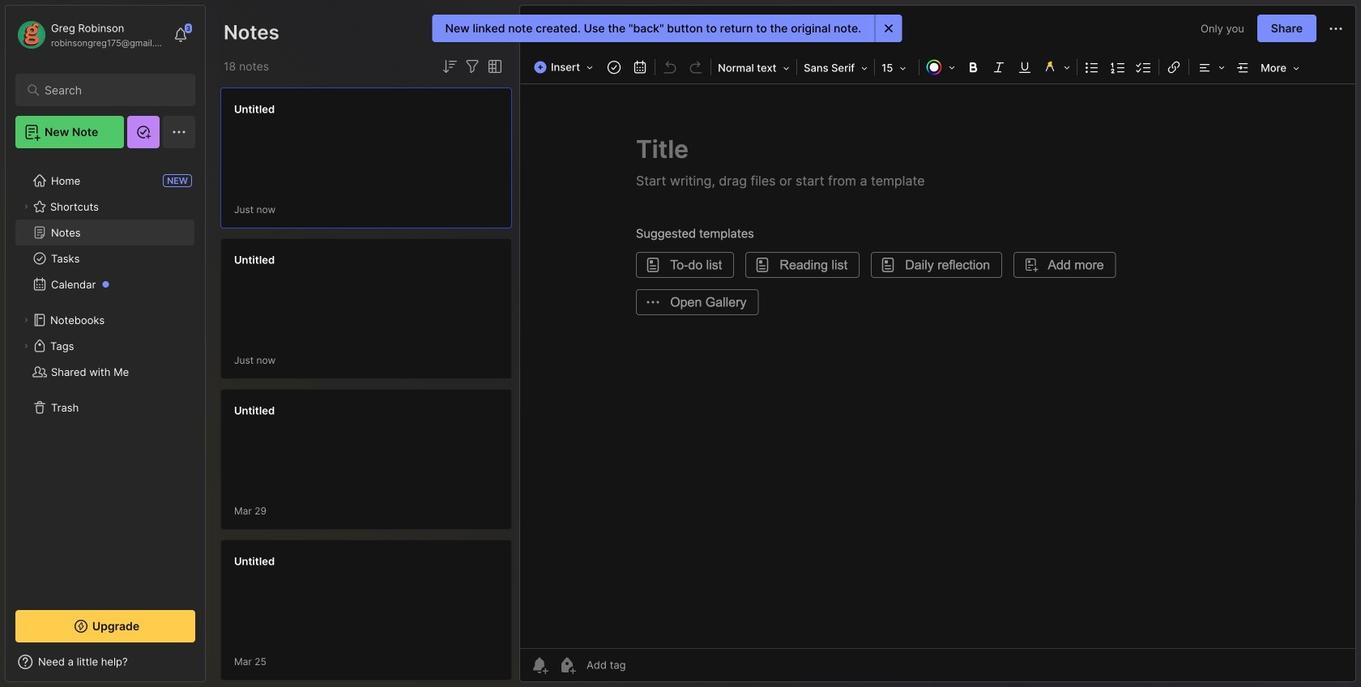 Task type: locate. For each thing, give the bounding box(es) containing it.
click to collapse image
[[205, 657, 217, 677]]

Add filters field
[[463, 57, 482, 76]]

Alignment field
[[1192, 56, 1231, 79]]

Note Editor text field
[[520, 84, 1356, 649]]

insert link image
[[1163, 56, 1186, 79]]

note window element
[[520, 5, 1357, 687]]

Font color field
[[922, 56, 961, 79]]

Search text field
[[45, 83, 174, 98]]

alert
[[432, 15, 902, 42]]

tree
[[6, 158, 205, 596]]

expand notebooks image
[[21, 315, 31, 325]]

bulleted list image
[[1082, 56, 1104, 79]]

More field
[[1257, 57, 1305, 79]]

main element
[[0, 0, 211, 687]]

Insert field
[[530, 56, 602, 79]]

more actions image
[[1327, 19, 1347, 39]]

expand note image
[[532, 19, 551, 38]]

None search field
[[45, 80, 174, 100]]

none search field inside main element
[[45, 80, 174, 100]]



Task type: vqa. For each thing, say whether or not it's contained in the screenshot.
unauthorized
no



Task type: describe. For each thing, give the bounding box(es) containing it.
checklist image
[[1133, 56, 1156, 79]]

underline image
[[1014, 56, 1037, 79]]

Highlight field
[[1039, 56, 1076, 79]]

add a reminder image
[[530, 656, 550, 675]]

add filters image
[[463, 57, 482, 76]]

italic image
[[988, 56, 1011, 79]]

Heading level field
[[714, 57, 795, 79]]

tree inside main element
[[6, 158, 205, 596]]

expand tags image
[[21, 341, 31, 351]]

More actions field
[[1327, 18, 1347, 39]]

Font family field
[[799, 57, 873, 79]]

add tag image
[[558, 656, 577, 675]]

WHAT'S NEW field
[[6, 649, 205, 675]]

indent image
[[1232, 56, 1255, 79]]

task image
[[603, 56, 626, 79]]

bold image
[[962, 56, 985, 79]]

View options field
[[482, 57, 505, 76]]

Sort options field
[[440, 57, 460, 76]]

numbered list image
[[1108, 56, 1130, 79]]

Font size field
[[877, 57, 918, 79]]

calendar event image
[[629, 56, 652, 79]]

Account field
[[15, 19, 165, 51]]

Add tag field
[[585, 658, 707, 672]]



